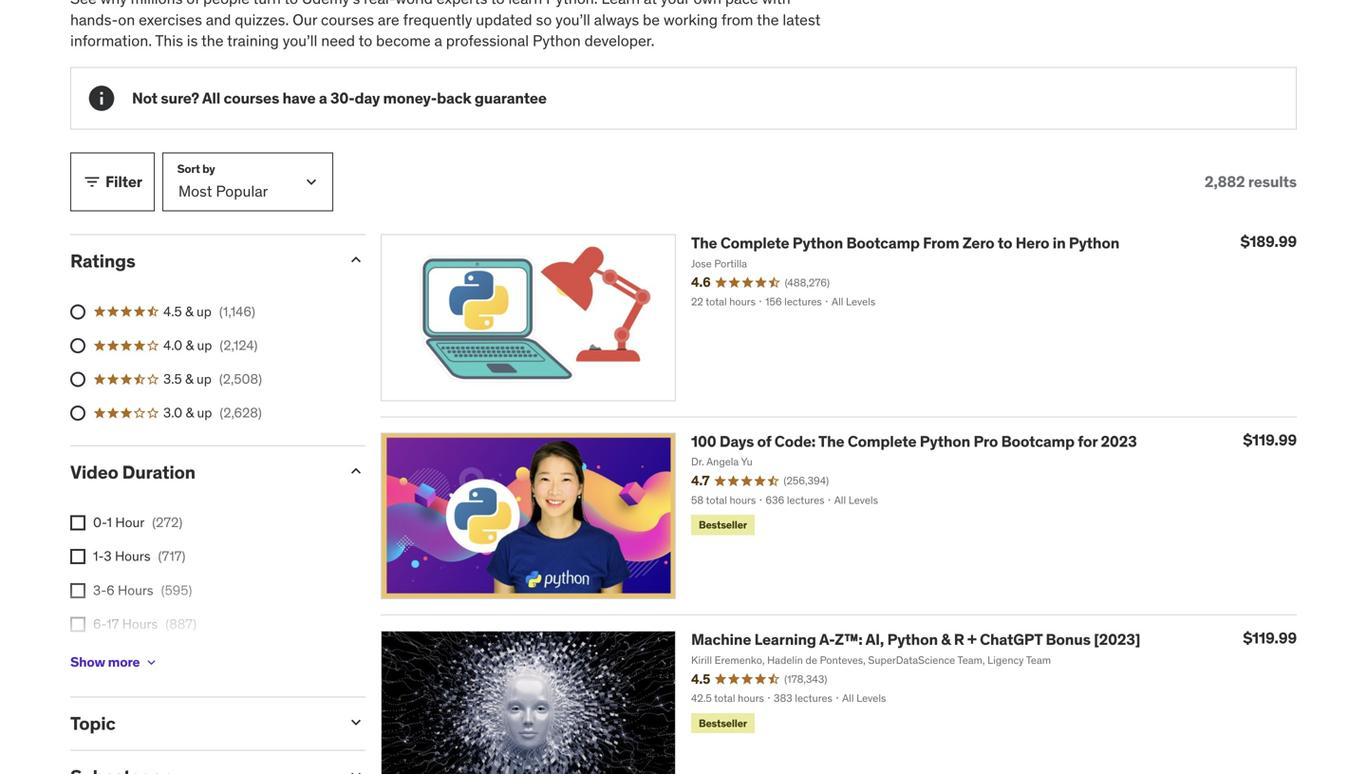 Task type: locate. For each thing, give the bounding box(es) containing it.
1 vertical spatial xsmall image
[[70, 583, 85, 598]]

courses right all
[[224, 88, 279, 108]]

0 vertical spatial xsmall image
[[70, 549, 85, 564]]

of
[[186, 0, 200, 8], [757, 432, 772, 451]]

the
[[691, 233, 718, 253], [819, 432, 845, 451]]

& right 3.5
[[185, 371, 193, 388]]

0 vertical spatial a
[[435, 31, 443, 51]]

(595)
[[161, 582, 192, 599]]

is
[[187, 31, 198, 51]]

1 horizontal spatial complete
[[848, 432, 917, 451]]

courses
[[321, 10, 374, 29], [224, 88, 279, 108]]

from
[[722, 10, 754, 29]]

2 $119.99 from the top
[[1244, 629, 1297, 648]]

your
[[661, 0, 690, 8]]

2 vertical spatial small image
[[347, 713, 366, 732]]

have
[[283, 88, 316, 108]]

and
[[206, 10, 231, 29]]

xsmall image left '0-'
[[70, 515, 85, 531]]

$189.99
[[1241, 232, 1297, 251]]

0 horizontal spatial complete
[[721, 233, 790, 253]]

0 horizontal spatial the
[[691, 233, 718, 253]]

0 horizontal spatial of
[[186, 0, 200, 8]]

0 vertical spatial $119.99
[[1244, 430, 1297, 450]]

to up updated on the left
[[491, 0, 505, 8]]

bootcamp
[[847, 233, 920, 253], [1002, 432, 1075, 451]]

1 vertical spatial small image
[[347, 461, 366, 480]]

xsmall image inside the show more "button"
[[144, 655, 159, 670]]

1 vertical spatial small image
[[347, 766, 366, 774]]

a left 30-
[[319, 88, 327, 108]]

video duration
[[70, 460, 196, 483]]

0 vertical spatial xsmall image
[[70, 515, 85, 531]]

0 vertical spatial bootcamp
[[847, 233, 920, 253]]

always
[[594, 10, 639, 29]]

bootcamp left "for"
[[1002, 432, 1075, 451]]

1 $119.99 from the top
[[1244, 430, 1297, 450]]

hands-
[[70, 10, 118, 29]]

bonus
[[1046, 630, 1091, 649]]

with
[[762, 0, 791, 8]]

& right the 4.0
[[186, 337, 194, 354]]

$119.99
[[1244, 430, 1297, 450], [1244, 629, 1297, 648]]

1 vertical spatial of
[[757, 432, 772, 451]]

of right days
[[757, 432, 772, 451]]

1 up from the top
[[197, 303, 212, 320]]

python
[[533, 31, 581, 51], [793, 233, 843, 253], [1069, 233, 1120, 253], [920, 432, 971, 451], [888, 630, 938, 649]]

0 vertical spatial the
[[757, 10, 779, 29]]

ai,
[[866, 630, 884, 649]]

of up the exercises
[[186, 0, 200, 8]]

courses inside see why millions of people turn to udemy's real-world experts to learn python. learn at your own pace with hands-on exercises and quizzes. our courses are frequently updated so you'll always be working from the latest information. this is the training you'll need to become a professional python developer.
[[321, 10, 374, 29]]

experts
[[437, 0, 488, 8]]

complete
[[721, 233, 790, 253], [848, 432, 917, 451]]

up right 3.5
[[197, 371, 212, 388]]

hours right 17
[[122, 615, 158, 632]]

our
[[293, 10, 317, 29]]

bootcamp left from
[[847, 233, 920, 253]]

2 up from the top
[[197, 337, 212, 354]]

1 horizontal spatial a
[[435, 31, 443, 51]]

2,882
[[1205, 172, 1246, 191]]

0 vertical spatial small image
[[347, 250, 366, 269]]

4.0 & up (2,124)
[[163, 337, 258, 354]]

0 horizontal spatial bootcamp
[[847, 233, 920, 253]]

3.5
[[163, 371, 182, 388]]

0 vertical spatial courses
[[321, 10, 374, 29]]

1 vertical spatial bootcamp
[[1002, 432, 1075, 451]]

1 vertical spatial the
[[819, 432, 845, 451]]

up right the 4.0
[[197, 337, 212, 354]]

hours right 3
[[115, 548, 151, 565]]

4.5 & up (1,146)
[[163, 303, 255, 320]]

2,882 results status
[[1205, 172, 1297, 191]]

xsmall image
[[70, 549, 85, 564], [70, 617, 85, 632]]

& for 3.5
[[185, 371, 193, 388]]

up for 4.0 & up
[[197, 337, 212, 354]]

1-3 hours (717)
[[93, 548, 186, 565]]

xsmall image left 3- at the bottom left
[[70, 583, 85, 598]]

xsmall image
[[70, 515, 85, 531], [70, 583, 85, 598], [144, 655, 159, 670]]

small image
[[83, 172, 102, 191], [347, 461, 366, 480], [347, 713, 366, 732]]

1 horizontal spatial the
[[757, 10, 779, 29]]

you'll down python.
[[556, 10, 591, 29]]

up right 4.5
[[197, 303, 212, 320]]

real-
[[364, 0, 396, 8]]

on
[[118, 10, 135, 29]]

up
[[197, 303, 212, 320], [197, 337, 212, 354], [197, 371, 212, 388], [197, 404, 212, 421]]

17+
[[93, 649, 114, 666]]

up right 3.0
[[197, 404, 212, 421]]

hours right 17+
[[117, 649, 153, 666]]

up for 3.0 & up
[[197, 404, 212, 421]]

1 horizontal spatial the
[[819, 432, 845, 451]]

working
[[664, 10, 718, 29]]

to
[[284, 0, 298, 8], [491, 0, 505, 8], [359, 31, 372, 51], [998, 233, 1013, 253]]

hours for 6-17 hours
[[122, 615, 158, 632]]

1 horizontal spatial courses
[[321, 10, 374, 29]]

(2,508)
[[219, 371, 262, 388]]

3-
[[93, 582, 107, 599]]

17
[[106, 615, 119, 632]]

1 vertical spatial $119.99
[[1244, 629, 1297, 648]]

(2,628)
[[220, 404, 262, 421]]

100 days of code: the complete python pro bootcamp for 2023
[[691, 432, 1137, 451]]

& right 4.5
[[185, 303, 193, 320]]

learn
[[602, 0, 640, 8]]

small image
[[347, 250, 366, 269], [347, 766, 366, 774]]

frequently
[[403, 10, 472, 29]]

1 small image from the top
[[347, 250, 366, 269]]

of inside see why millions of people turn to udemy's real-world experts to learn python. learn at your own pace with hands-on exercises and quizzes. our courses are frequently updated so you'll always be working from the latest information. this is the training you'll need to become a professional python developer.
[[186, 0, 200, 8]]

(2,124)
[[220, 337, 258, 354]]

see
[[70, 0, 97, 8]]

show
[[70, 654, 105, 671]]

filter
[[105, 172, 142, 191]]

& right 3.0
[[186, 404, 194, 421]]

&
[[185, 303, 193, 320], [186, 337, 194, 354], [185, 371, 193, 388], [186, 404, 194, 421], [941, 630, 951, 649]]

1 horizontal spatial bootcamp
[[1002, 432, 1075, 451]]

r
[[954, 630, 965, 649]]

to right the need
[[359, 31, 372, 51]]

day
[[355, 88, 380, 108]]

a
[[435, 31, 443, 51], [319, 88, 327, 108]]

machine learning a-z™: ai, python & r + chatgpt bonus [2023]
[[691, 630, 1141, 649]]

4 up from the top
[[197, 404, 212, 421]]

small image for topic
[[347, 713, 366, 732]]

hours for 3-6 hours
[[118, 582, 153, 599]]

0 vertical spatial complete
[[721, 233, 790, 253]]

ratings
[[70, 249, 135, 272]]

0 vertical spatial of
[[186, 0, 200, 8]]

6-17 hours (887)
[[93, 615, 197, 632]]

small image for video duration
[[347, 461, 366, 480]]

2 xsmall image from the top
[[70, 617, 85, 632]]

hero
[[1016, 233, 1050, 253]]

1 vertical spatial complete
[[848, 432, 917, 451]]

3
[[104, 548, 112, 565]]

this
[[155, 31, 183, 51]]

2 vertical spatial xsmall image
[[144, 655, 159, 670]]

1 vertical spatial xsmall image
[[70, 617, 85, 632]]

xsmall image left 1-
[[70, 549, 85, 564]]

the down with
[[757, 10, 779, 29]]

show more button
[[70, 644, 159, 682]]

code:
[[775, 432, 816, 451]]

xsmall image for 0-
[[70, 515, 85, 531]]

$119.99 for 100 days of code: the complete python pro bootcamp for 2023
[[1244, 430, 1297, 450]]

a down frequently at left
[[435, 31, 443, 51]]

python inside see why millions of people turn to udemy's real-world experts to learn python. learn at your own pace with hands-on exercises and quizzes. our courses are frequently updated so you'll always be working from the latest information. this is the training you'll need to become a professional python developer.
[[533, 31, 581, 51]]

topic
[[70, 712, 116, 735]]

1 xsmall image from the top
[[70, 549, 85, 564]]

the right is
[[201, 31, 224, 51]]

3 up from the top
[[197, 371, 212, 388]]

more
[[108, 654, 140, 671]]

3.5 & up (2,508)
[[163, 371, 262, 388]]

python.
[[546, 0, 598, 8]]

not sure? all courses have a 30-day money-back guarantee
[[132, 88, 547, 108]]

0 vertical spatial small image
[[83, 172, 102, 191]]

professional
[[446, 31, 529, 51]]

information.
[[70, 31, 152, 51]]

courses down udemy's
[[321, 10, 374, 29]]

xsmall image right more
[[144, 655, 159, 670]]

1 horizontal spatial of
[[757, 432, 772, 451]]

you'll down our
[[283, 31, 318, 51]]

xsmall image left 6-
[[70, 617, 85, 632]]

hours right 6 at left
[[118, 582, 153, 599]]

0 horizontal spatial courses
[[224, 88, 279, 108]]

turn
[[253, 0, 281, 8]]

0 horizontal spatial you'll
[[283, 31, 318, 51]]

0-
[[93, 514, 107, 531]]

1 horizontal spatial you'll
[[556, 10, 591, 29]]

0 horizontal spatial the
[[201, 31, 224, 51]]

you'll
[[556, 10, 591, 29], [283, 31, 318, 51]]

the complete python bootcamp from zero to hero in python
[[691, 233, 1120, 253]]

1 vertical spatial a
[[319, 88, 327, 108]]

up for 4.5 & up
[[197, 303, 212, 320]]

xsmall image for 3-
[[70, 583, 85, 598]]

0 vertical spatial the
[[691, 233, 718, 253]]

& for 4.0
[[186, 337, 194, 354]]

machine
[[691, 630, 752, 649]]



Task type: vqa. For each thing, say whether or not it's contained in the screenshot.
Python.
yes



Task type: describe. For each thing, give the bounding box(es) containing it.
become
[[376, 31, 431, 51]]

hours for 1-3 hours
[[115, 548, 151, 565]]

zero
[[963, 233, 995, 253]]

2023
[[1101, 432, 1137, 451]]

learn
[[509, 0, 543, 8]]

need
[[321, 31, 355, 51]]

results
[[1249, 172, 1297, 191]]

a inside see why millions of people turn to udemy's real-world experts to learn python. learn at your own pace with hands-on exercises and quizzes. our courses are frequently updated so you'll always be working from the latest information. this is the training you'll need to become a professional python developer.
[[435, 31, 443, 51]]

why
[[100, 0, 127, 8]]

people
[[203, 0, 250, 8]]

6
[[106, 582, 115, 599]]

1
[[107, 514, 112, 531]]

to up our
[[284, 0, 298, 8]]

100 days of code: the complete python pro bootcamp for 2023 link
[[691, 432, 1137, 451]]

see why millions of people turn to udemy's real-world experts to learn python. learn at your own pace with hands-on exercises and quizzes. our courses are frequently updated so you'll always be working from the latest information. this is the training you'll need to become a professional python developer.
[[70, 0, 821, 51]]

money-
[[383, 88, 437, 108]]

0 vertical spatial you'll
[[556, 10, 591, 29]]

topic button
[[70, 712, 331, 735]]

from
[[923, 233, 960, 253]]

+
[[968, 630, 977, 649]]

quizzes.
[[235, 10, 289, 29]]

not
[[132, 88, 158, 108]]

& for 3.0
[[186, 404, 194, 421]]

back
[[437, 88, 472, 108]]

3-6 hours (595)
[[93, 582, 192, 599]]

developer.
[[585, 31, 655, 51]]

duration
[[122, 460, 196, 483]]

z™:
[[835, 630, 863, 649]]

(1,146)
[[219, 303, 255, 320]]

be
[[643, 10, 660, 29]]

training
[[227, 31, 279, 51]]

exercises
[[139, 10, 202, 29]]

chatgpt
[[980, 630, 1043, 649]]

1 vertical spatial the
[[201, 31, 224, 51]]

latest
[[783, 10, 821, 29]]

show more
[[70, 654, 140, 671]]

xsmall image for 1-
[[70, 549, 85, 564]]

2,882 results
[[1205, 172, 1297, 191]]

4.0
[[163, 337, 183, 354]]

pro
[[974, 432, 998, 451]]

0 horizontal spatial a
[[319, 88, 327, 108]]

4.5
[[163, 303, 182, 320]]

ratings button
[[70, 249, 331, 272]]

pace
[[726, 0, 759, 8]]

udemy's
[[302, 0, 360, 8]]

(887)
[[165, 615, 197, 632]]

machine learning a-z™: ai, python & r + chatgpt bonus [2023] link
[[691, 630, 1141, 649]]

2 small image from the top
[[347, 766, 366, 774]]

0-1 hour (272)
[[93, 514, 183, 531]]

to right zero
[[998, 233, 1013, 253]]

(717)
[[158, 548, 186, 565]]

at
[[644, 0, 657, 8]]

30-
[[330, 88, 355, 108]]

& for 4.5
[[185, 303, 193, 320]]

filter button
[[70, 153, 155, 211]]

guarantee
[[475, 88, 547, 108]]

xsmall image for 6-
[[70, 617, 85, 632]]

1 vertical spatial you'll
[[283, 31, 318, 51]]

up for 3.5 & up
[[197, 371, 212, 388]]

$119.99 for machine learning a-z™: ai, python & r + chatgpt bonus [2023]
[[1244, 629, 1297, 648]]

100
[[691, 432, 717, 451]]

world
[[396, 0, 433, 8]]

[2023]
[[1094, 630, 1141, 649]]

the complete python bootcamp from zero to hero in python link
[[691, 233, 1120, 253]]

a-
[[819, 630, 835, 649]]

for
[[1078, 432, 1098, 451]]

days
[[720, 432, 754, 451]]

in
[[1053, 233, 1066, 253]]

video
[[70, 460, 118, 483]]

hour
[[115, 514, 145, 531]]

updated
[[476, 10, 533, 29]]

3.0
[[163, 404, 183, 421]]

6-
[[93, 615, 106, 632]]

video duration button
[[70, 460, 331, 483]]

so
[[536, 10, 552, 29]]

& left r
[[941, 630, 951, 649]]

small image inside 'filter' button
[[83, 172, 102, 191]]

1 vertical spatial courses
[[224, 88, 279, 108]]

17+ hours
[[93, 649, 153, 666]]



